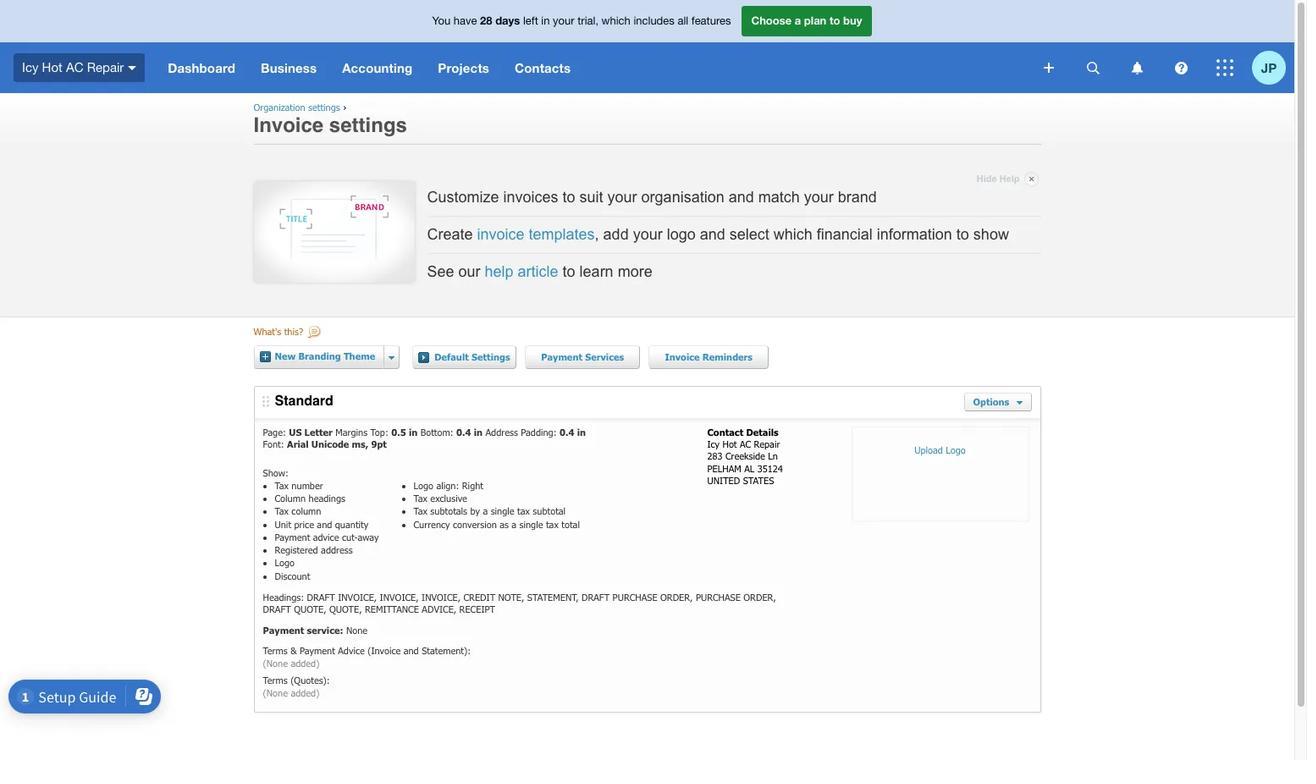 Task type: vqa. For each thing, say whether or not it's contained in the screenshot.
the right repair
yes



Task type: describe. For each thing, give the bounding box(es) containing it.
1 quote, from the left
[[294, 604, 327, 615]]

&
[[291, 645, 297, 656]]

in left address
[[474, 427, 483, 438]]

logo align:                                      right tax                 exclusive tax subtotals                                                  by a single tax subtotal currency conversion as                                                          a single tax total
[[414, 480, 580, 530]]

your left 'brand'
[[804, 189, 834, 205]]

show:
[[263, 468, 289, 479]]

features
[[692, 15, 731, 27]]

your right suit
[[608, 189, 637, 205]]

your inside you have 28 days left in your trial, which includes all features
[[553, 15, 575, 27]]

2 vertical spatial a
[[512, 519, 517, 530]]

2 horizontal spatial svg image
[[1175, 61, 1188, 74]]

page: us letter margins top: 0.5 in bottom: 0.4 in address padding: 0.4 in font: arial unicode ms,               9pt
[[263, 427, 586, 450]]

buy
[[844, 14, 863, 27]]

quantity
[[335, 519, 369, 530]]

unit
[[275, 519, 291, 530]]

2 quote, from the left
[[329, 604, 362, 615]]

arial
[[287, 439, 309, 450]]

svg image inside icy hot ac repair 'popup button'
[[128, 66, 137, 70]]

2 terms from the top
[[263, 675, 288, 686]]

registered
[[275, 545, 318, 556]]

to left suit
[[563, 189, 576, 205]]

suit
[[580, 189, 604, 205]]

2 horizontal spatial logo
[[946, 444, 966, 455]]

which inside you have 28 days left in your trial, which includes all features
[[602, 15, 631, 27]]

invoice inside the organization settings › invoice settings
[[254, 114, 324, 137]]

options
[[974, 396, 1013, 407]]

2 purchase from the left
[[696, 592, 741, 603]]

note,
[[498, 592, 525, 603]]

headings
[[309, 493, 346, 504]]

number
[[292, 480, 323, 491]]

service:
[[307, 625, 343, 636]]

bottom:
[[421, 427, 454, 438]]

reminders
[[703, 351, 753, 362]]

settings
[[472, 351, 510, 362]]

branding
[[299, 350, 341, 361]]

what's this?
[[254, 326, 303, 337]]

3 invoice, from the left
[[422, 592, 461, 603]]

organisation
[[642, 189, 725, 205]]

business button
[[248, 42, 330, 93]]

customize invoices to suit your organisation and match your brand
[[427, 189, 877, 205]]

upload logo
[[915, 444, 966, 455]]

new branding theme link
[[258, 345, 384, 368]]

standard
[[275, 394, 334, 409]]

0 horizontal spatial tax
[[518, 506, 530, 517]]

create invoice templates , add your logo and select which financial information to show
[[427, 226, 1010, 243]]

1 invoice, from the left
[[338, 592, 377, 603]]

(quotes):
[[291, 675, 330, 686]]

right
[[462, 480, 484, 491]]

2 added) from the top
[[291, 688, 320, 699]]

ac inside contact details icy hot ac repair 283 creekside ln pelham al 35124 united states
[[740, 439, 751, 450]]

to left buy
[[830, 14, 841, 27]]

logo
[[667, 226, 696, 243]]

payment service: none
[[263, 625, 368, 636]]

you have 28 days left in your trial, which includes all features
[[432, 14, 731, 27]]

us
[[289, 427, 302, 438]]

subtotals
[[431, 506, 468, 517]]

trial,
[[578, 15, 599, 27]]

business
[[261, 60, 317, 75]]

dashboard link
[[155, 42, 248, 93]]

letter
[[305, 427, 333, 438]]

0 horizontal spatial draft
[[263, 604, 291, 615]]

icy hot ac repair button
[[0, 42, 155, 93]]

ac inside 'popup button'
[[66, 60, 83, 74]]

what's this? link
[[254, 326, 324, 341]]

templates
[[529, 226, 595, 243]]

and left match
[[729, 189, 754, 205]]

navigation containing dashboard
[[155, 42, 1032, 93]]

banner containing jp
[[0, 0, 1295, 93]]

jp
[[1262, 60, 1277, 75]]

contact
[[708, 427, 744, 438]]

invoices
[[504, 189, 559, 205]]

create
[[427, 226, 473, 243]]

add
[[604, 226, 629, 243]]

help
[[485, 264, 514, 281]]

1 vertical spatial settings
[[329, 114, 407, 137]]

top:
[[371, 427, 389, 438]]

0 vertical spatial settings
[[308, 102, 340, 113]]

1 horizontal spatial invoice
[[665, 351, 700, 362]]

2 0.4 from the left
[[560, 427, 575, 438]]

upload
[[915, 444, 943, 455]]

logo inside logo align:                                      right tax                 exclusive tax subtotals                                                  by a single tax subtotal currency conversion as                                                          a single tax total
[[414, 480, 434, 491]]

what's
[[254, 326, 281, 337]]

2 horizontal spatial draft
[[582, 592, 610, 603]]

new branding theme
[[275, 350, 375, 361]]

states
[[743, 475, 774, 486]]

contacts button
[[502, 42, 584, 93]]

align:
[[437, 480, 459, 491]]

payment inside show: tax number column headings tax column unit price and quantity payment advice cut-away registered address logo discount
[[275, 532, 310, 543]]

organization settings › invoice settings
[[254, 102, 407, 137]]

choose a plan to buy
[[752, 14, 863, 27]]

(invoice
[[368, 645, 401, 656]]

2 invoice, from the left
[[380, 592, 419, 603]]

new
[[275, 350, 296, 361]]

invoice reminders
[[665, 351, 753, 362]]

see our help article to learn more
[[427, 264, 653, 281]]

1 horizontal spatial draft
[[307, 592, 335, 603]]

283
[[708, 451, 723, 462]]

default settings
[[435, 351, 510, 362]]

9pt
[[371, 439, 387, 450]]

match
[[759, 189, 800, 205]]

learn
[[580, 264, 614, 281]]

brand
[[838, 189, 877, 205]]

as
[[500, 519, 509, 530]]

ln
[[768, 451, 778, 462]]

2 order, from the left
[[744, 592, 776, 603]]

advice
[[338, 645, 365, 656]]

currency
[[414, 519, 450, 530]]



Task type: locate. For each thing, give the bounding box(es) containing it.
your
[[553, 15, 575, 27], [608, 189, 637, 205], [804, 189, 834, 205], [633, 226, 663, 243]]

you
[[432, 15, 451, 27]]

tax
[[275, 480, 289, 491], [414, 493, 428, 504], [275, 506, 289, 517], [414, 506, 428, 517]]

1 vertical spatial single
[[520, 519, 543, 530]]

hot inside 'popup button'
[[42, 60, 62, 74]]

default
[[435, 351, 469, 362]]

terms
[[263, 645, 288, 656], [263, 675, 288, 686]]

draft down headings:
[[263, 604, 291, 615]]

2 horizontal spatial invoice,
[[422, 592, 461, 603]]

all
[[678, 15, 689, 27]]

default settings link
[[413, 345, 517, 369]]

single up as
[[491, 506, 515, 517]]

a
[[795, 14, 801, 27], [483, 506, 488, 517], [512, 519, 517, 530]]

0 horizontal spatial purchase
[[613, 592, 658, 603]]

0 vertical spatial icy
[[22, 60, 38, 74]]

1 horizontal spatial ac
[[740, 439, 751, 450]]

payment services link
[[525, 345, 641, 369]]

0 vertical spatial (none
[[263, 658, 288, 669]]

show: tax number column headings tax column unit price and quantity payment advice cut-away registered address logo discount
[[263, 468, 379, 582]]

1 horizontal spatial svg image
[[1087, 61, 1100, 74]]

1 vertical spatial terms
[[263, 675, 288, 686]]

2 horizontal spatial svg image
[[1217, 59, 1234, 76]]

repair inside contact details icy hot ac repair 283 creekside ln pelham al 35124 united states
[[754, 439, 780, 450]]

payment down 'payment service: none'
[[300, 645, 335, 656]]

and right logo
[[700, 226, 726, 243]]

1 vertical spatial tax
[[546, 519, 559, 530]]

1 horizontal spatial logo
[[414, 480, 434, 491]]

1 horizontal spatial tax
[[546, 519, 559, 530]]

draft
[[307, 592, 335, 603], [582, 592, 610, 603], [263, 604, 291, 615]]

column
[[275, 493, 306, 504]]

logo left align:
[[414, 480, 434, 491]]

hot inside contact details icy hot ac repair 283 creekside ln pelham al 35124 united states
[[723, 439, 737, 450]]

by
[[470, 506, 480, 517]]

logo
[[946, 444, 966, 455], [414, 480, 434, 491], [275, 558, 295, 569]]

invoice left reminders
[[665, 351, 700, 362]]

contact details icy hot ac repair 283 creekside ln pelham al 35124 united states
[[708, 427, 783, 486]]

quote, up 'payment service: none'
[[294, 604, 327, 615]]

1 terms from the top
[[263, 645, 288, 656]]

which right 'trial,'
[[602, 15, 631, 27]]

0 horizontal spatial ac
[[66, 60, 83, 74]]

1 horizontal spatial invoice,
[[380, 592, 419, 603]]

0 horizontal spatial hot
[[42, 60, 62, 74]]

logo up the discount
[[275, 558, 295, 569]]

financial
[[817, 226, 873, 243]]

1 horizontal spatial 0.4
[[560, 427, 575, 438]]

1 vertical spatial icy
[[708, 439, 720, 450]]

settings down ›
[[329, 114, 407, 137]]

cut-
[[342, 532, 358, 543]]

1 horizontal spatial quote,
[[329, 604, 362, 615]]

1 order, from the left
[[661, 592, 693, 603]]

in right 0.5
[[409, 427, 418, 438]]

subtotal
[[533, 506, 566, 517]]

creekside
[[726, 451, 766, 462]]

draft right statement,
[[582, 592, 610, 603]]

address
[[321, 545, 353, 556]]

1 vertical spatial a
[[483, 506, 488, 517]]

1 vertical spatial logo
[[414, 480, 434, 491]]

details
[[747, 427, 779, 438]]

1 horizontal spatial repair
[[754, 439, 780, 450]]

0 vertical spatial logo
[[946, 444, 966, 455]]

1 vertical spatial added)
[[291, 688, 320, 699]]

payment inside "terms & payment advice (invoice and statement): (none added) terms (quotes): (none added)"
[[300, 645, 335, 656]]

left
[[523, 15, 538, 27]]

credit
[[464, 592, 496, 603]]

0 vertical spatial a
[[795, 14, 801, 27]]

settings left ›
[[308, 102, 340, 113]]

0 horizontal spatial 0.4
[[457, 427, 471, 438]]

invoice
[[254, 114, 324, 137], [665, 351, 700, 362]]

invoice reminders link
[[649, 345, 769, 369]]

0 horizontal spatial quote,
[[294, 604, 327, 615]]

0 vertical spatial invoice
[[254, 114, 324, 137]]

your right add
[[633, 226, 663, 243]]

0 vertical spatial repair
[[87, 60, 124, 74]]

hide help link
[[977, 169, 1039, 189]]

invoice
[[477, 226, 525, 243]]

1 vertical spatial which
[[774, 226, 813, 243]]

and inside "terms & payment advice (invoice and statement): (none added) terms (quotes): (none added)"
[[404, 645, 419, 656]]

0 horizontal spatial which
[[602, 15, 631, 27]]

1 (none from the top
[[263, 658, 288, 669]]

0 horizontal spatial invoice,
[[338, 592, 377, 603]]

0 horizontal spatial icy
[[22, 60, 38, 74]]

in
[[542, 15, 550, 27], [409, 427, 418, 438], [474, 427, 483, 438], [577, 427, 586, 438]]

navigation
[[155, 42, 1032, 93]]

quote, up none
[[329, 604, 362, 615]]

payment up the registered
[[275, 532, 310, 543]]

contacts
[[515, 60, 571, 75]]

0 vertical spatial terms
[[263, 645, 288, 656]]

0 vertical spatial which
[[602, 15, 631, 27]]

1 horizontal spatial purchase
[[696, 592, 741, 603]]

payment left services at the left of page
[[541, 351, 583, 362]]

icy inside 'popup button'
[[22, 60, 38, 74]]

and inside show: tax number column headings tax column unit price and quantity payment advice cut-away registered address logo discount
[[317, 519, 332, 530]]

banner
[[0, 0, 1295, 93]]

0 horizontal spatial svg image
[[1044, 63, 1054, 73]]

svg image
[[1132, 61, 1143, 74], [1175, 61, 1188, 74], [128, 66, 137, 70]]

1 horizontal spatial order,
[[744, 592, 776, 603]]

services
[[585, 351, 624, 362]]

to left show
[[957, 226, 970, 243]]

0 horizontal spatial repair
[[87, 60, 124, 74]]

0 vertical spatial hot
[[42, 60, 62, 74]]

invoice, up remittance
[[380, 592, 419, 603]]

0 horizontal spatial order,
[[661, 592, 693, 603]]

payment services
[[541, 351, 624, 362]]

padding:
[[521, 427, 557, 438]]

in right left
[[542, 15, 550, 27]]

payment up &
[[263, 625, 304, 636]]

tax
[[518, 506, 530, 517], [546, 519, 559, 530]]

in right padding:
[[577, 427, 586, 438]]

receipt
[[460, 604, 495, 615]]

0 horizontal spatial invoice
[[254, 114, 324, 137]]

organization settings link
[[254, 102, 340, 113]]

0 vertical spatial single
[[491, 506, 515, 517]]

,
[[595, 226, 599, 243]]

a inside banner
[[795, 14, 801, 27]]

icy inside contact details icy hot ac repair 283 creekside ln pelham al 35124 united states
[[708, 439, 720, 450]]

1 0.4 from the left
[[457, 427, 471, 438]]

1 horizontal spatial a
[[512, 519, 517, 530]]

see
[[427, 264, 454, 281]]

2 vertical spatial logo
[[275, 558, 295, 569]]

days
[[496, 14, 520, 27]]

which down match
[[774, 226, 813, 243]]

includes
[[634, 15, 675, 27]]

united
[[708, 475, 740, 486]]

invoice templates link
[[477, 226, 595, 243]]

invoice, up advice,
[[422, 592, 461, 603]]

0 horizontal spatial single
[[491, 506, 515, 517]]

repair
[[87, 60, 124, 74], [754, 439, 780, 450]]

invoice, up none
[[338, 592, 377, 603]]

1 purchase from the left
[[613, 592, 658, 603]]

1 horizontal spatial single
[[520, 519, 543, 530]]

payment
[[541, 351, 583, 362], [275, 532, 310, 543], [263, 625, 304, 636], [300, 645, 335, 656]]

a right by
[[483, 506, 488, 517]]

advice,
[[422, 604, 457, 615]]

exclusive
[[431, 493, 467, 504]]

your left 'trial,'
[[553, 15, 575, 27]]

1 vertical spatial hot
[[723, 439, 737, 450]]

invoice down the organization settings 'link'
[[254, 114, 324, 137]]

hide help
[[977, 174, 1020, 184]]

logo inside show: tax number column headings tax column unit price and quantity payment advice cut-away registered address logo discount
[[275, 558, 295, 569]]

information
[[877, 226, 953, 243]]

added) down (quotes):
[[291, 688, 320, 699]]

1 horizontal spatial which
[[774, 226, 813, 243]]

projects
[[438, 60, 490, 75]]

tax down subtotal
[[546, 519, 559, 530]]

0 vertical spatial tax
[[518, 506, 530, 517]]

select
[[730, 226, 770, 243]]

1 vertical spatial repair
[[754, 439, 780, 450]]

1 horizontal spatial icy
[[708, 439, 720, 450]]

0 horizontal spatial logo
[[275, 558, 295, 569]]

choose
[[752, 14, 792, 27]]

terms left &
[[263, 645, 288, 656]]

help article link
[[485, 264, 559, 281]]

logo right upload
[[946, 444, 966, 455]]

0.4 right bottom:
[[457, 427, 471, 438]]

dashboard
[[168, 60, 235, 75]]

added) up (quotes):
[[291, 658, 320, 669]]

and up advice
[[317, 519, 332, 530]]

1 horizontal spatial svg image
[[1132, 61, 1143, 74]]

0.4
[[457, 427, 471, 438], [560, 427, 575, 438]]

pelham
[[708, 463, 742, 474]]

0 vertical spatial added)
[[291, 658, 320, 669]]

svg image
[[1217, 59, 1234, 76], [1087, 61, 1100, 74], [1044, 63, 1054, 73]]

accounting button
[[330, 42, 425, 93]]

0 horizontal spatial svg image
[[128, 66, 137, 70]]

font:
[[263, 439, 284, 450]]

single down subtotal
[[520, 519, 543, 530]]

0.4 right padding:
[[560, 427, 575, 438]]

plan
[[805, 14, 827, 27]]

a left plan
[[795, 14, 801, 27]]

terms left (quotes):
[[263, 675, 288, 686]]

help
[[1000, 174, 1020, 184]]

2 horizontal spatial a
[[795, 14, 801, 27]]

margins
[[336, 427, 368, 438]]

and right (invoice
[[404, 645, 419, 656]]

a right as
[[512, 519, 517, 530]]

in inside you have 28 days left in your trial, which includes all features
[[542, 15, 550, 27]]

0 horizontal spatial a
[[483, 506, 488, 517]]

hot
[[42, 60, 62, 74], [723, 439, 737, 450]]

draft up the service:
[[307, 592, 335, 603]]

1 added) from the top
[[291, 658, 320, 669]]

repair inside 'popup button'
[[87, 60, 124, 74]]

show
[[974, 226, 1010, 243]]

to left learn
[[563, 264, 576, 281]]

projects button
[[425, 42, 502, 93]]

0 vertical spatial ac
[[66, 60, 83, 74]]

2 (none from the top
[[263, 688, 288, 699]]

1 vertical spatial invoice
[[665, 351, 700, 362]]

1 vertical spatial ac
[[740, 439, 751, 450]]

address
[[486, 427, 518, 438]]

unicode
[[312, 439, 349, 450]]

tax left subtotal
[[518, 506, 530, 517]]

our
[[459, 264, 481, 281]]

headings:
[[263, 592, 304, 603]]

quote,
[[294, 604, 327, 615], [329, 604, 362, 615]]

upload logo link
[[852, 427, 1030, 522]]

1 horizontal spatial hot
[[723, 439, 737, 450]]

1 vertical spatial (none
[[263, 688, 288, 699]]



